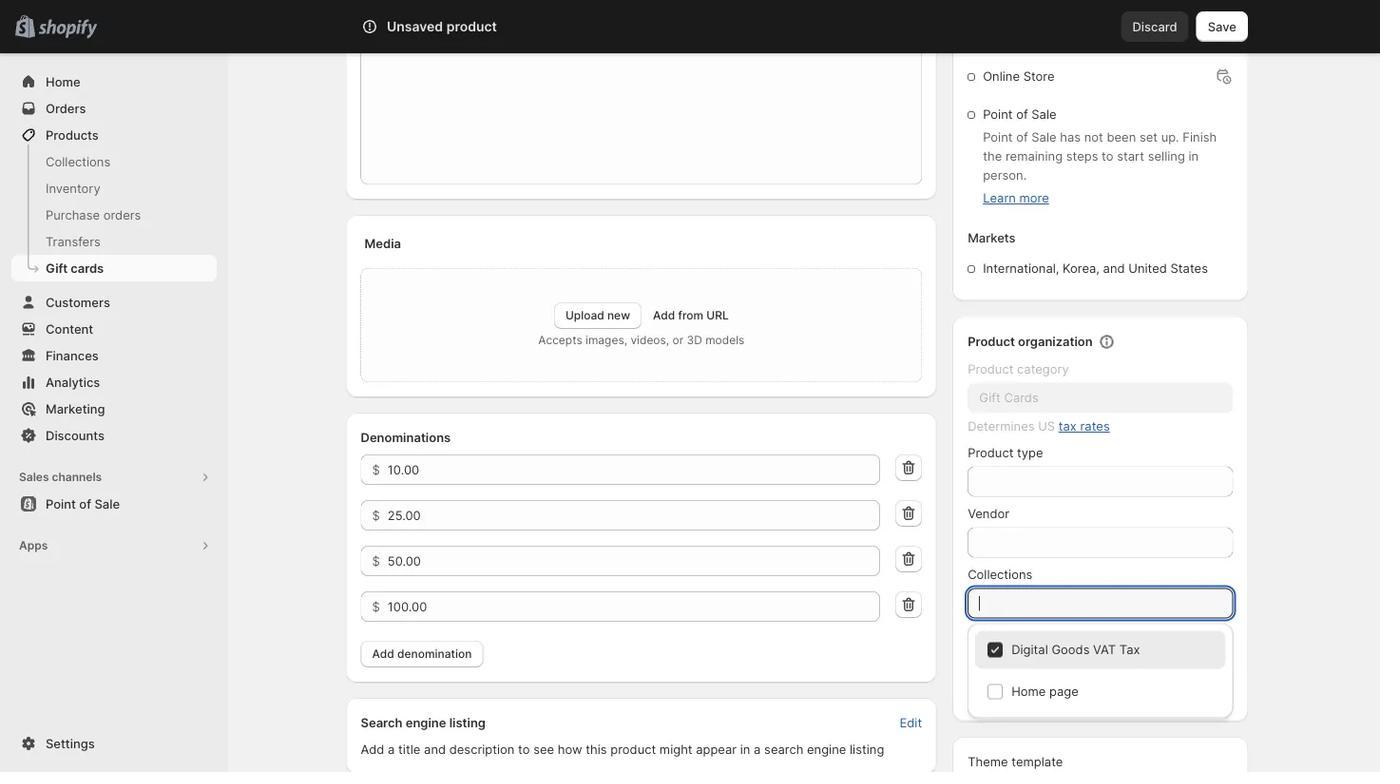 Task type: vqa. For each thing, say whether or not it's contained in the screenshot.
Markets
yes



Task type: locate. For each thing, give the bounding box(es) containing it.
0 vertical spatial to
[[1102, 149, 1114, 164]]

product down determines
[[968, 445, 1014, 460]]

0 vertical spatial listing
[[449, 715, 486, 730]]

0 vertical spatial point
[[983, 107, 1013, 122]]

add from url button
[[653, 309, 729, 322]]

search inside "button"
[[438, 19, 479, 34]]

1 vertical spatial $ text field
[[388, 546, 881, 576]]

discounts link
[[11, 422, 217, 449]]

1 horizontal spatial and
[[1103, 261, 1125, 276]]

sale down sales channels button
[[94, 496, 120, 511]]

tax rates link
[[1059, 419, 1110, 434]]

digital goods vat tax link
[[974, 627, 1093, 646]]

denomination
[[397, 647, 472, 661]]

point inside button
[[46, 496, 76, 511]]

shopify image
[[38, 19, 97, 38]]

1 horizontal spatial sales
[[968, 39, 1000, 53]]

sales down "discounts"
[[19, 470, 49, 484]]

2 vertical spatial sale
[[94, 496, 120, 511]]

finish
[[1183, 130, 1217, 145]]

save
[[1208, 19, 1237, 34]]

1 vertical spatial sales
[[19, 470, 49, 484]]

accepts
[[538, 333, 583, 347]]

channels inside button
[[52, 470, 102, 484]]

store
[[1024, 69, 1055, 84]]

save button
[[1197, 11, 1248, 42]]

0 horizontal spatial sales channels
[[19, 470, 102, 484]]

1 vertical spatial to
[[518, 742, 530, 756]]

1 vertical spatial engine
[[807, 742, 847, 756]]

Product type text field
[[968, 466, 1234, 497]]

0 vertical spatial engine
[[406, 715, 446, 730]]

0 vertical spatial $ text field
[[388, 454, 881, 485]]

2 product from the top
[[968, 362, 1014, 377]]

add for add denomination
[[372, 647, 394, 661]]

3 product from the top
[[968, 445, 1014, 460]]

add left from at the top of page
[[653, 309, 675, 322]]

and
[[1103, 261, 1125, 276], [424, 742, 446, 756]]

steps
[[1067, 149, 1099, 164]]

0 horizontal spatial engine
[[406, 715, 446, 730]]

add for add a title and description to see how this product might appear in a search engine listing
[[361, 742, 385, 756]]

point down online
[[983, 107, 1013, 122]]

channels
[[1003, 39, 1056, 53], [52, 470, 102, 484]]

0 vertical spatial sales channels
[[968, 39, 1056, 53]]

2 $ from the top
[[372, 508, 380, 522]]

learn
[[983, 191, 1016, 205]]

0 vertical spatial product
[[447, 19, 497, 35]]

product up product category
[[968, 334, 1015, 349]]

point of sale down online store
[[983, 107, 1057, 122]]

in right appear
[[740, 742, 751, 756]]

a left search
[[754, 742, 761, 756]]

content
[[46, 321, 93, 336]]

1 horizontal spatial in
[[1189, 149, 1199, 164]]

determines us tax rates
[[968, 419, 1110, 434]]

1 vertical spatial collections
[[968, 567, 1033, 582]]

0 horizontal spatial product
[[447, 19, 497, 35]]

1 horizontal spatial listing
[[850, 742, 885, 756]]

point up the
[[983, 130, 1013, 145]]

1 vertical spatial in
[[740, 742, 751, 756]]

engine right search
[[807, 742, 847, 756]]

0 horizontal spatial sales
[[19, 470, 49, 484]]

sales channels up online store
[[968, 39, 1056, 53]]

and right title
[[424, 742, 446, 756]]

listing up description
[[449, 715, 486, 730]]

description
[[449, 742, 515, 756]]

Collections text field
[[968, 588, 1234, 618]]

1 horizontal spatial channels
[[1003, 39, 1056, 53]]

vendor
[[968, 506, 1010, 521]]

sale down store at the top right
[[1032, 107, 1057, 122]]

1 vertical spatial sale
[[1032, 130, 1057, 145]]

sales channels button
[[11, 464, 217, 491]]

point of sale down sales channels button
[[46, 496, 120, 511]]

a left title
[[388, 742, 395, 756]]

of down sales channels button
[[79, 496, 91, 511]]

1 vertical spatial point of sale
[[46, 496, 120, 511]]

0 horizontal spatial search
[[361, 715, 403, 730]]

0 vertical spatial point of sale
[[983, 107, 1057, 122]]

product down product organization
[[968, 362, 1014, 377]]

selling
[[1148, 149, 1185, 164]]

1 product from the top
[[968, 334, 1015, 349]]

sales up online
[[968, 39, 1000, 53]]

point of sale button
[[0, 491, 228, 517]]

2 vertical spatial product
[[968, 445, 1014, 460]]

listing right search
[[850, 742, 885, 756]]

product right unsaved
[[447, 19, 497, 35]]

gift
[[46, 261, 68, 275]]

0 horizontal spatial listing
[[449, 715, 486, 730]]

engine
[[406, 715, 446, 730], [807, 742, 847, 756]]

1 vertical spatial search
[[361, 715, 403, 730]]

goods
[[1011, 629, 1046, 643]]

1 horizontal spatial collections
[[968, 567, 1033, 582]]

collections up inventory
[[46, 154, 110, 169]]

of down online store
[[1017, 107, 1028, 122]]

point
[[983, 107, 1013, 122], [983, 130, 1013, 145], [46, 496, 76, 511]]

0 vertical spatial add
[[653, 309, 675, 322]]

2 vertical spatial add
[[361, 742, 385, 756]]

add left denomination on the bottom
[[372, 647, 394, 661]]

discard button
[[1121, 11, 1189, 42]]

1 vertical spatial point
[[983, 130, 1013, 145]]

states
[[1171, 261, 1208, 276]]

marketing
[[46, 401, 105, 416]]

1 horizontal spatial product
[[611, 742, 656, 756]]

channels up store at the top right
[[1003, 39, 1056, 53]]

product for product type
[[968, 445, 1014, 460]]

unsaved product
[[387, 19, 497, 35]]

1 vertical spatial channels
[[52, 470, 102, 484]]

point of sale has not been set up. finish the remaining steps to start selling in person. learn more
[[983, 130, 1217, 205]]

settings
[[46, 736, 95, 751]]

of
[[1017, 107, 1028, 122], [1017, 130, 1028, 145], [79, 496, 91, 511]]

0 vertical spatial search
[[438, 19, 479, 34]]

1 vertical spatial add
[[372, 647, 394, 661]]

in inside point of sale has not been set up. finish the remaining steps to start selling in person. learn more
[[1189, 149, 1199, 164]]

videos,
[[631, 333, 669, 347]]

sale inside point of sale has not been set up. finish the remaining steps to start selling in person. learn more
[[1032, 130, 1057, 145]]

online store
[[983, 69, 1055, 84]]

channels down "discounts"
[[52, 470, 102, 484]]

sales channels down "discounts"
[[19, 470, 102, 484]]

1 vertical spatial sales channels
[[19, 470, 102, 484]]

orders
[[103, 207, 141, 222]]

url
[[707, 309, 729, 322]]

product right this
[[611, 742, 656, 756]]

1 horizontal spatial point of sale
[[983, 107, 1057, 122]]

2 vertical spatial point
[[46, 496, 76, 511]]

models
[[706, 333, 745, 347]]

1 horizontal spatial to
[[1102, 149, 1114, 164]]

0 vertical spatial in
[[1189, 149, 1199, 164]]

to left see
[[518, 742, 530, 756]]

sale up remaining
[[1032, 130, 1057, 145]]

in down finish
[[1189, 149, 1199, 164]]

in
[[1189, 149, 1199, 164], [740, 742, 751, 756]]

collections list box
[[968, 631, 1234, 711]]

more
[[1020, 191, 1049, 205]]

add inside button
[[372, 647, 394, 661]]

sales channels
[[968, 39, 1056, 53], [19, 470, 102, 484]]

point up apps
[[46, 496, 76, 511]]

0 vertical spatial collections
[[46, 154, 110, 169]]

template
[[1012, 754, 1063, 769]]

us
[[1038, 419, 1055, 434]]

engine up title
[[406, 715, 446, 730]]

$ text field
[[388, 454, 881, 485], [388, 546, 881, 576], [388, 591, 881, 622]]

collections
[[46, 154, 110, 169], [968, 567, 1033, 582]]

1 vertical spatial and
[[424, 742, 446, 756]]

and right korea,
[[1103, 261, 1125, 276]]

1 horizontal spatial engine
[[807, 742, 847, 756]]

2 vertical spatial $ text field
[[388, 591, 881, 622]]

point of sale link
[[11, 491, 217, 517]]

denominations
[[361, 430, 451, 444]]

point of sale
[[983, 107, 1057, 122], [46, 496, 120, 511]]

0 vertical spatial sales
[[968, 39, 1000, 53]]

add left title
[[361, 742, 385, 756]]

markets
[[968, 231, 1016, 245]]

$ text field
[[388, 500, 881, 531]]

images,
[[586, 333, 628, 347]]

0 horizontal spatial to
[[518, 742, 530, 756]]

1 vertical spatial listing
[[850, 742, 885, 756]]

1 horizontal spatial search
[[438, 19, 479, 34]]

determines
[[968, 419, 1035, 434]]

remaining
[[1006, 149, 1063, 164]]

0 horizontal spatial point of sale
[[46, 496, 120, 511]]

collections down vendor
[[968, 567, 1033, 582]]

add a title and description to see how this product might appear in a search engine listing
[[361, 742, 885, 756]]

digital goods vat tax image
[[987, 637, 1215, 663]]

finances
[[46, 348, 99, 363]]

1 horizontal spatial a
[[754, 742, 761, 756]]

add
[[653, 309, 675, 322], [372, 647, 394, 661], [361, 742, 385, 756]]

products
[[46, 127, 99, 142]]

0 horizontal spatial channels
[[52, 470, 102, 484]]

analytics
[[46, 375, 100, 389]]

marketing link
[[11, 396, 217, 422]]

korea,
[[1063, 261, 1100, 276]]

0 vertical spatial product
[[968, 334, 1015, 349]]

1 vertical spatial product
[[968, 362, 1014, 377]]

sales
[[968, 39, 1000, 53], [19, 470, 49, 484]]

listing
[[449, 715, 486, 730], [850, 742, 885, 756]]

to left start
[[1102, 149, 1114, 164]]

to inside point of sale has not been set up. finish the remaining steps to start selling in person. learn more
[[1102, 149, 1114, 164]]

vat
[[1049, 629, 1070, 643]]

0 horizontal spatial a
[[388, 742, 395, 756]]

of up remaining
[[1017, 130, 1028, 145]]

settings link
[[11, 730, 217, 757]]

person.
[[983, 168, 1027, 183]]

sales channels inside button
[[19, 470, 102, 484]]

to
[[1102, 149, 1114, 164], [518, 742, 530, 756]]

0 horizontal spatial in
[[740, 742, 751, 756]]

might
[[660, 742, 693, 756]]

1 vertical spatial of
[[1017, 130, 1028, 145]]

purchase orders
[[46, 207, 141, 222]]

2 vertical spatial of
[[79, 496, 91, 511]]



Task type: describe. For each thing, give the bounding box(es) containing it.
search engine listing
[[361, 715, 486, 730]]

add from url
[[653, 309, 729, 322]]

sales inside button
[[19, 470, 49, 484]]

sale inside button
[[94, 496, 120, 511]]

this
[[586, 742, 607, 756]]

gift cards link
[[11, 255, 217, 281]]

cards
[[71, 261, 104, 275]]

media
[[365, 236, 401, 251]]

1 vertical spatial product
[[611, 742, 656, 756]]

upload new
[[566, 309, 630, 322]]

up.
[[1161, 130, 1180, 145]]

inventory link
[[11, 175, 217, 202]]

not
[[1085, 130, 1104, 145]]

customers link
[[11, 289, 217, 316]]

3d
[[687, 333, 702, 347]]

0 horizontal spatial and
[[424, 742, 446, 756]]

digital goods vat tax
[[974, 629, 1093, 643]]

search button
[[407, 11, 959, 42]]

of inside point of sale has not been set up. finish the remaining steps to start selling in person. learn more
[[1017, 130, 1028, 145]]

tax
[[1059, 419, 1077, 434]]

Vendor text field
[[968, 527, 1234, 558]]

edit
[[900, 715, 922, 730]]

Product category text field
[[968, 383, 1234, 413]]

3 $ text field from the top
[[388, 591, 881, 622]]

theme
[[968, 754, 1008, 769]]

start
[[1117, 149, 1145, 164]]

add for add from url
[[653, 309, 675, 322]]

orders
[[46, 101, 86, 116]]

international, korea, and united states
[[983, 261, 1208, 276]]

transfers link
[[11, 228, 217, 255]]

orders link
[[11, 95, 217, 122]]

1 $ from the top
[[372, 462, 380, 477]]

discounts
[[46, 428, 105, 443]]

has
[[1060, 130, 1081, 145]]

united
[[1129, 261, 1167, 276]]

title
[[398, 742, 421, 756]]

online
[[983, 69, 1020, 84]]

set
[[1140, 130, 1158, 145]]

of inside button
[[79, 496, 91, 511]]

apps button
[[11, 532, 217, 559]]

theme template
[[968, 754, 1063, 769]]

see
[[534, 742, 554, 756]]

discard
[[1133, 19, 1178, 34]]

product for product category
[[968, 362, 1014, 377]]

category
[[1017, 362, 1069, 377]]

0 horizontal spatial collections
[[46, 154, 110, 169]]

customers
[[46, 295, 110, 309]]

product organization
[[968, 334, 1093, 349]]

collections link
[[11, 148, 217, 175]]

search
[[765, 742, 804, 756]]

add denomination button
[[361, 641, 483, 667]]

rates
[[1081, 419, 1110, 434]]

point inside point of sale has not been set up. finish the remaining steps to start selling in person. learn more
[[983, 130, 1013, 145]]

apps
[[19, 539, 48, 552]]

gift cards
[[46, 261, 104, 275]]

unsaved
[[387, 19, 443, 35]]

point of sale inside button
[[46, 496, 120, 511]]

content link
[[11, 316, 217, 342]]

tax
[[1073, 629, 1093, 643]]

2 $ text field from the top
[[388, 546, 881, 576]]

products link
[[11, 122, 217, 148]]

0 vertical spatial sale
[[1032, 107, 1057, 122]]

4 $ from the top
[[372, 599, 380, 614]]

edit button
[[889, 709, 934, 736]]

product category
[[968, 362, 1069, 377]]

0 vertical spatial of
[[1017, 107, 1028, 122]]

analytics link
[[11, 369, 217, 396]]

1 $ text field from the top
[[388, 454, 881, 485]]

finances link
[[11, 342, 217, 369]]

inventory
[[46, 181, 100, 195]]

0 vertical spatial channels
[[1003, 39, 1056, 53]]

0 vertical spatial and
[[1103, 261, 1125, 276]]

home
[[46, 74, 80, 89]]

upload new button
[[554, 302, 642, 329]]

1 a from the left
[[388, 742, 395, 756]]

been
[[1107, 130, 1136, 145]]

digital
[[974, 629, 1008, 643]]

tags
[[968, 655, 996, 670]]

search for search
[[438, 19, 479, 34]]

from
[[678, 309, 704, 322]]

2 a from the left
[[754, 742, 761, 756]]

type
[[1017, 445, 1043, 460]]

add denomination
[[372, 647, 472, 661]]

product type
[[968, 445, 1043, 460]]

search for search engine listing
[[361, 715, 403, 730]]

digital goods vat tax option
[[968, 631, 1234, 669]]

3 $ from the top
[[372, 553, 380, 568]]

1 horizontal spatial sales channels
[[968, 39, 1056, 53]]

the
[[983, 149, 1002, 164]]

how
[[558, 742, 582, 756]]

learn more link
[[983, 191, 1049, 205]]

home link
[[11, 68, 217, 95]]

purchase
[[46, 207, 100, 222]]

organization
[[1018, 334, 1093, 349]]

product for product organization
[[968, 334, 1015, 349]]



